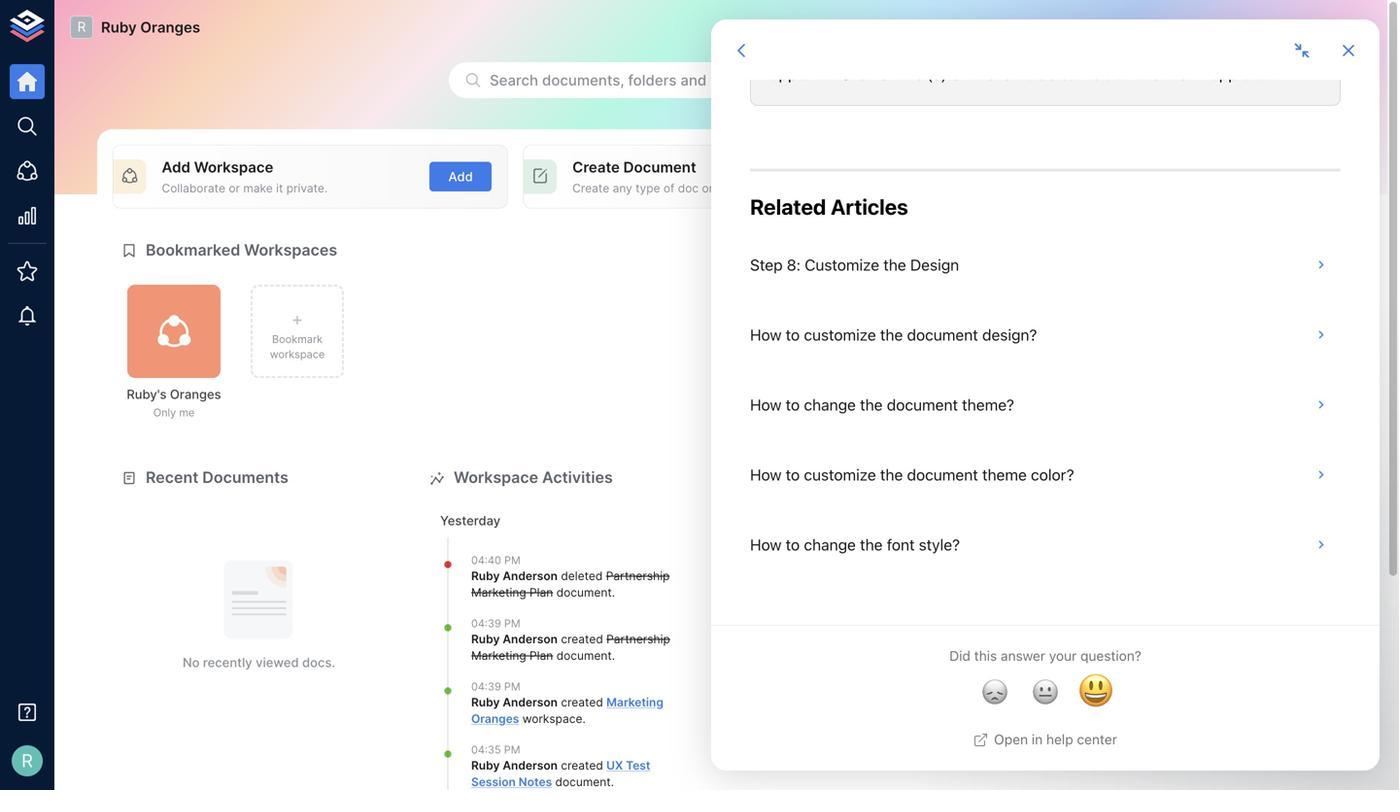 Task type: locate. For each thing, give the bounding box(es) containing it.
pm right '04:40'
[[504, 554, 521, 567]]

ux test session notes link
[[471, 759, 651, 789]]

oranges for marketing oranges
[[471, 712, 519, 726]]

2 partnership marketing plan from the top
[[471, 632, 670, 663]]

0 vertical spatial created
[[561, 632, 603, 646]]

0 vertical spatial plan
[[530, 586, 553, 600]]

oranges
[[140, 18, 200, 36], [170, 387, 221, 402], [471, 712, 519, 726]]

workspaces...
[[711, 71, 807, 89]]

1 vertical spatial oranges
[[170, 387, 221, 402]]

recently
[[762, 468, 828, 487]]

doc
[[678, 181, 699, 195]]

ruby anderson deleted
[[471, 569, 606, 583]]

1 vertical spatial help image
[[1037, 596, 1330, 673]]

partnership marketing plan up marketing oranges link at bottom
[[471, 632, 670, 663]]

1 partnership marketing plan from the top
[[471, 569, 670, 600]]

me
[[179, 406, 195, 419]]

0 horizontal spatial r
[[22, 750, 33, 772]]

anderson up notes
[[503, 759, 558, 773]]

bookmark workspace button
[[251, 285, 344, 378]]

3 created from the top
[[561, 759, 603, 773]]

recently
[[203, 655, 252, 670]]

04:39 down '04:40'
[[471, 617, 501, 630]]

1 vertical spatial document
[[557, 649, 612, 663]]

notes
[[519, 775, 552, 789]]

1 vertical spatial partnership
[[607, 632, 670, 646]]

workspace up make
[[194, 158, 274, 176]]

ruby anderson created for ux
[[471, 759, 607, 773]]

1 vertical spatial 04:39 pm
[[471, 681, 521, 693]]

collaborate
[[162, 181, 225, 195]]

0 vertical spatial marketing
[[471, 586, 527, 600]]

2 04:39 from the top
[[471, 681, 501, 693]]

1 vertical spatial document .
[[553, 649, 615, 663]]

dialog
[[712, 19, 1380, 771]]

no recently viewed docs.
[[183, 655, 335, 670]]

0 horizontal spatial workspace
[[270, 348, 325, 361]]

workspace up yesterday
[[454, 468, 539, 487]]

0 vertical spatial document .
[[553, 586, 615, 600]]

1 pm from the top
[[504, 554, 521, 567]]

created up the workspace .
[[561, 696, 603, 710]]

open
[[1266, 169, 1299, 184]]

add inside button
[[449, 169, 473, 184]]

workspaces
[[244, 241, 337, 260]]

type
[[636, 181, 660, 195]]

created left ux
[[561, 759, 603, 773]]

partnership marketing plan for created
[[471, 632, 670, 663]]

ruby anderson created
[[471, 632, 607, 646], [471, 696, 607, 710], [471, 759, 607, 773]]

04:39 pm up 04:35 pm
[[471, 681, 521, 693]]

!
[[1368, 18, 1372, 36]]

search documents, folders and workspaces...
[[490, 71, 807, 89]]

1 or from the left
[[229, 181, 240, 195]]

help image
[[1037, 497, 1330, 575], [1037, 596, 1330, 673], [1037, 694, 1330, 771]]

.
[[612, 586, 615, 600], [612, 649, 615, 663], [583, 712, 586, 726], [611, 775, 614, 789]]

plan up marketing oranges link at bottom
[[530, 649, 553, 663]]

0 horizontal spatial add
[[162, 158, 191, 176]]

1 vertical spatial ruby anderson created
[[471, 696, 607, 710]]

1 vertical spatial workspace
[[454, 468, 539, 487]]

document down ux
[[556, 775, 611, 789]]

ruby anderson created down ruby anderson deleted
[[471, 632, 607, 646]]

any
[[613, 181, 633, 195]]

1 vertical spatial partnership marketing plan
[[471, 632, 670, 663]]

1 04:39 from the top
[[471, 617, 501, 630]]

0 vertical spatial r
[[77, 19, 86, 35]]

0 vertical spatial workspace
[[270, 348, 325, 361]]

workspace down bookmark
[[270, 348, 325, 361]]

0 vertical spatial 04:39 pm
[[471, 617, 521, 630]]

document
[[624, 158, 697, 176]]

0 vertical spatial workspace
[[194, 158, 274, 176]]

2 vertical spatial document
[[556, 775, 611, 789]]

1 plan from the top
[[530, 586, 553, 600]]

document . for 04:35 pm
[[552, 775, 614, 789]]

or
[[229, 181, 240, 195], [702, 181, 714, 195]]

0 vertical spatial 04:39
[[471, 617, 501, 630]]

hi ruby !
[[1315, 18, 1372, 36]]

ux
[[607, 759, 623, 773]]

2 04:39 pm from the top
[[471, 681, 521, 693]]

2 vertical spatial ruby anderson created
[[471, 759, 607, 773]]

pm down ruby anderson deleted
[[504, 617, 521, 630]]

2 anderson from the top
[[503, 632, 558, 646]]

1 vertical spatial plan
[[530, 649, 553, 663]]

04:39 pm
[[471, 617, 521, 630], [471, 681, 521, 693]]

r
[[77, 19, 86, 35], [22, 750, 33, 772]]

0 vertical spatial document
[[557, 586, 612, 600]]

workspace
[[194, 158, 274, 176], [454, 468, 539, 487]]

1 help image from the top
[[1037, 497, 1330, 575]]

marketing for ruby anderson deleted
[[471, 586, 527, 600]]

created down deleted
[[561, 632, 603, 646]]

2 vertical spatial marketing
[[607, 696, 664, 710]]

document .
[[553, 586, 615, 600], [553, 649, 615, 663], [552, 775, 614, 789]]

marketing up the workspace .
[[471, 649, 527, 663]]

04:39
[[471, 617, 501, 630], [471, 681, 501, 693]]

1 horizontal spatial workspace
[[454, 468, 539, 487]]

1 horizontal spatial r
[[77, 19, 86, 35]]

3 ruby anderson created from the top
[[471, 759, 607, 773]]

oranges inside the 'ruby's oranges only me'
[[170, 387, 221, 402]]

0 horizontal spatial or
[[229, 181, 240, 195]]

partnership
[[606, 569, 670, 583], [607, 632, 670, 646]]

0 horizontal spatial workspace
[[194, 158, 274, 176]]

3 anderson from the top
[[503, 696, 558, 710]]

1 vertical spatial workspace
[[523, 712, 583, 726]]

document for 04:40 pm
[[557, 586, 612, 600]]

workspace up the ux test session notes link
[[523, 712, 583, 726]]

2 vertical spatial created
[[561, 759, 603, 773]]

2 or from the left
[[702, 181, 714, 195]]

marketing down 04:40 pm
[[471, 586, 527, 600]]

1 04:39 pm from the top
[[471, 617, 521, 630]]

pm up the workspace .
[[504, 681, 521, 693]]

created for marketing
[[561, 696, 603, 710]]

1 vertical spatial created
[[561, 696, 603, 710]]

plan down ruby anderson deleted
[[530, 586, 553, 600]]

2 vertical spatial oranges
[[471, 712, 519, 726]]

add inside add workspace collaborate or make it private.
[[162, 158, 191, 176]]

marketing up test
[[607, 696, 664, 710]]

ruby
[[101, 18, 137, 36], [1333, 18, 1368, 36], [471, 569, 500, 583], [471, 632, 500, 646], [471, 696, 500, 710], [471, 759, 500, 773]]

0 vertical spatial ruby anderson created
[[471, 632, 607, 646]]

create
[[573, 158, 620, 176], [851, 169, 892, 184], [573, 181, 610, 195]]

anderson down ruby anderson deleted
[[503, 632, 558, 646]]

of
[[664, 181, 675, 195]]

ruby oranges
[[101, 18, 200, 36]]

workspace
[[270, 348, 325, 361], [523, 712, 583, 726]]

pm right 04:35
[[504, 744, 521, 756]]

0 vertical spatial help image
[[1037, 497, 1330, 575]]

ruby anderson created up the workspace .
[[471, 696, 607, 710]]

activities
[[542, 468, 613, 487]]

anderson
[[503, 569, 558, 583], [503, 632, 558, 646], [503, 696, 558, 710], [503, 759, 558, 773]]

2 help image from the top
[[1037, 596, 1330, 673]]

2 created from the top
[[561, 696, 603, 710]]

2 vertical spatial document .
[[552, 775, 614, 789]]

2 vertical spatial help image
[[1037, 694, 1330, 771]]

add
[[162, 158, 191, 176], [449, 169, 473, 184]]

marketing
[[471, 586, 527, 600], [471, 649, 527, 663], [607, 696, 664, 710]]

1 horizontal spatial add
[[449, 169, 473, 184]]

2 plan from the top
[[530, 649, 553, 663]]

document . for 04:39 pm
[[553, 649, 615, 663]]

search documents, folders and workspaces... button
[[449, 62, 993, 98]]

04:39 up 04:35
[[471, 681, 501, 693]]

anderson down 04:40 pm
[[503, 569, 558, 583]]

document
[[557, 586, 612, 600], [557, 649, 612, 663], [556, 775, 611, 789]]

create inside button
[[851, 169, 892, 184]]

04:39 pm down 04:40 pm
[[471, 617, 521, 630]]

anderson up the workspace .
[[503, 696, 558, 710]]

bookmark
[[272, 333, 323, 346]]

document . down ux
[[552, 775, 614, 789]]

plan
[[530, 586, 553, 600], [530, 649, 553, 663]]

oranges inside marketing oranges
[[471, 712, 519, 726]]

or left make
[[229, 181, 240, 195]]

or inside add workspace collaborate or make it private.
[[229, 181, 240, 195]]

1 vertical spatial 04:39
[[471, 681, 501, 693]]

template gallery open
[[983, 158, 1299, 184]]

1 vertical spatial marketing
[[471, 649, 527, 663]]

or right doc
[[702, 181, 714, 195]]

folders
[[628, 71, 677, 89]]

add for add workspace collaborate or make it private.
[[162, 158, 191, 176]]

documents,
[[542, 71, 625, 89]]

document . up marketing oranges link at bottom
[[553, 649, 615, 663]]

marketing oranges link
[[471, 696, 664, 726]]

recent
[[146, 468, 199, 487]]

04:40 pm
[[471, 554, 521, 567]]

document up marketing oranges link at bottom
[[557, 649, 612, 663]]

created for ux
[[561, 759, 603, 773]]

document . down deleted
[[553, 586, 615, 600]]

marketing oranges
[[471, 696, 664, 726]]

ruby anderson created for marketing
[[471, 696, 607, 710]]

bookmarked workspaces
[[146, 241, 337, 260]]

pm
[[504, 554, 521, 567], [504, 617, 521, 630], [504, 681, 521, 693], [504, 744, 521, 756]]

2 ruby anderson created from the top
[[471, 696, 607, 710]]

created
[[561, 632, 603, 646], [561, 696, 603, 710], [561, 759, 603, 773]]

partnership marketing plan down 04:40 pm
[[471, 569, 670, 600]]

0 vertical spatial oranges
[[140, 18, 200, 36]]

documents
[[202, 468, 289, 487]]

document down deleted
[[557, 586, 612, 600]]

1 horizontal spatial or
[[702, 181, 714, 195]]

0 vertical spatial partnership marketing plan
[[471, 569, 670, 600]]

ruby anderson created up notes
[[471, 759, 607, 773]]

1 vertical spatial r
[[22, 750, 33, 772]]

0 vertical spatial partnership
[[606, 569, 670, 583]]

partnership marketing plan
[[471, 569, 670, 600], [471, 632, 670, 663]]



Task type: describe. For each thing, give the bounding box(es) containing it.
create for create
[[851, 169, 892, 184]]

3 help image from the top
[[1037, 694, 1330, 771]]

viewed
[[256, 655, 299, 670]]

r inside button
[[22, 750, 33, 772]]

add for add
[[449, 169, 473, 184]]

2 pm from the top
[[504, 617, 521, 630]]

open button
[[1251, 162, 1314, 192]]

1 created from the top
[[561, 632, 603, 646]]

workspace activities
[[454, 468, 613, 487]]

make
[[243, 181, 273, 195]]

recent documents
[[146, 468, 289, 487]]

workspace inside button
[[270, 348, 325, 361]]

oranges for ruby's oranges only me
[[170, 387, 221, 402]]

or inside create document create any type of doc or wiki.
[[702, 181, 714, 195]]

marketing for ruby anderson created
[[471, 649, 527, 663]]

oranges for ruby oranges
[[140, 18, 200, 36]]

3 pm from the top
[[504, 681, 521, 693]]

document . for 04:40 pm
[[553, 586, 615, 600]]

only
[[153, 406, 176, 419]]

hi
[[1315, 18, 1329, 36]]

create button
[[841, 162, 903, 192]]

template
[[983, 158, 1049, 176]]

04:35
[[471, 744, 501, 756]]

ruby's oranges only me
[[127, 387, 221, 419]]

bookmark workspace
[[270, 333, 325, 361]]

ux test session notes
[[471, 759, 651, 789]]

partnership marketing plan for deleted
[[471, 569, 670, 600]]

partnership for deleted
[[606, 569, 670, 583]]

no
[[183, 655, 200, 670]]

marketing inside marketing oranges
[[607, 696, 664, 710]]

workspace .
[[519, 712, 586, 726]]

4 pm from the top
[[504, 744, 521, 756]]

04:39 for document
[[471, 617, 501, 630]]

favorited
[[832, 468, 903, 487]]

docs.
[[302, 655, 335, 670]]

1 anderson from the top
[[503, 569, 558, 583]]

create document create any type of doc or wiki.
[[573, 158, 741, 195]]

private.
[[286, 181, 328, 195]]

plan for deleted
[[530, 586, 553, 600]]

create for create document create any type of doc or wiki.
[[573, 158, 620, 176]]

it
[[276, 181, 283, 195]]

recently favorited
[[762, 468, 903, 487]]

bookmarked
[[146, 241, 240, 260]]

gallery
[[1053, 158, 1103, 176]]

ruby's
[[127, 387, 167, 402]]

partnership for created
[[607, 632, 670, 646]]

wiki.
[[717, 181, 741, 195]]

document for 04:35 pm
[[556, 775, 611, 789]]

test
[[626, 759, 651, 773]]

and
[[681, 71, 707, 89]]

r button
[[6, 740, 49, 782]]

04:39 pm for workspace .
[[471, 681, 521, 693]]

add workspace collaborate or make it private.
[[162, 158, 328, 195]]

plan for created
[[530, 649, 553, 663]]

1 horizontal spatial workspace
[[523, 712, 583, 726]]

4 anderson from the top
[[503, 759, 558, 773]]

1 ruby anderson created from the top
[[471, 632, 607, 646]]

04:39 pm for document .
[[471, 617, 521, 630]]

yesterday
[[440, 513, 501, 528]]

04:39 for workspace
[[471, 681, 501, 693]]

document for 04:39 pm
[[557, 649, 612, 663]]

search
[[490, 71, 539, 89]]

deleted
[[561, 569, 603, 583]]

04:35 pm
[[471, 744, 521, 756]]

add button
[[430, 162, 492, 192]]

04:40
[[471, 554, 501, 567]]

workspace inside add workspace collaborate or make it private.
[[194, 158, 274, 176]]

session
[[471, 775, 516, 789]]



Task type: vqa. For each thing, say whether or not it's contained in the screenshot.
the left for
no



